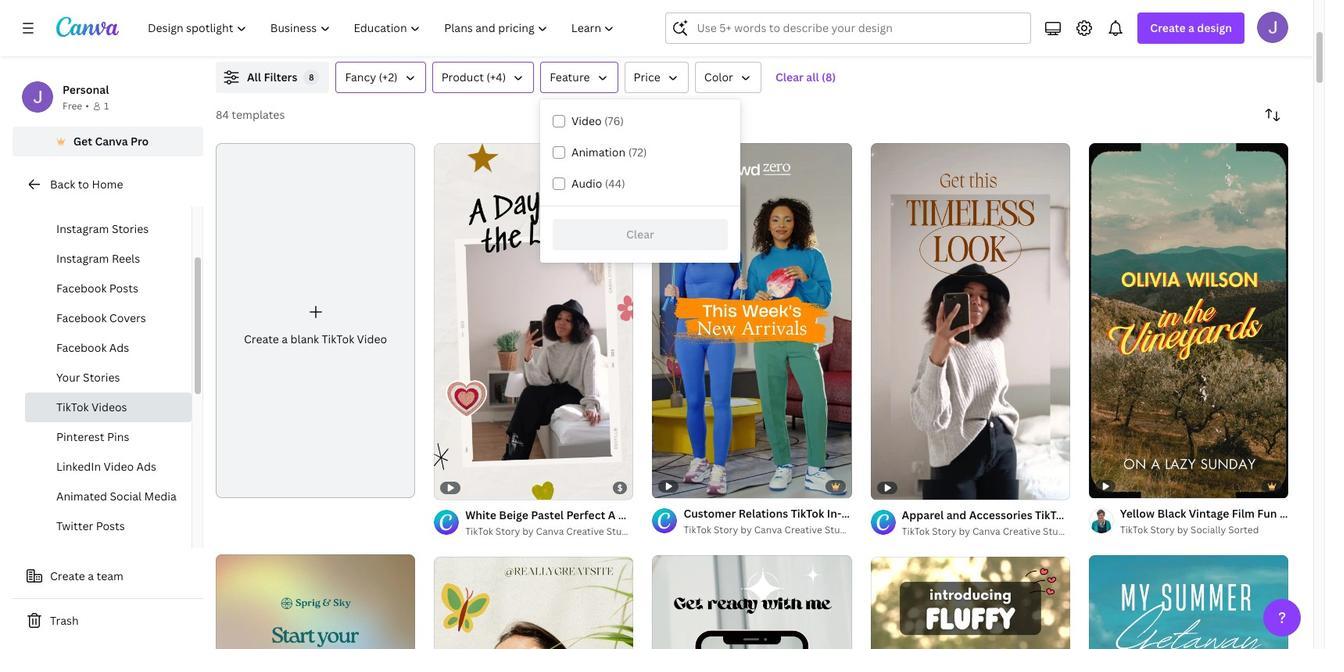 Task type: describe. For each thing, give the bounding box(es) containing it.
instagram posts link
[[25, 185, 192, 214]]

tiktok videos
[[56, 400, 127, 415]]

feature
[[550, 70, 590, 84]]

(+4)
[[487, 70, 506, 84]]

facebook for facebook covers
[[56, 311, 107, 325]]

Sort by button
[[1258, 99, 1289, 131]]

perfect
[[567, 507, 606, 522]]

$
[[618, 482, 623, 493]]

8 filter options selected element
[[304, 70, 320, 85]]

pastel
[[531, 507, 564, 522]]

posts for twitter posts
[[96, 519, 125, 534]]

studio for middle tiktok story by canva creative studio link
[[825, 523, 855, 536]]

a for blank
[[282, 332, 288, 346]]

twitter
[[56, 519, 93, 534]]

day
[[618, 507, 639, 522]]

life
[[675, 507, 695, 522]]

videos
[[92, 400, 127, 415]]

by for tiktok story by socially sorted link
[[1178, 523, 1189, 536]]

white beige pastel perfect a day in the life tiktok video tiktok story by canva creative studio
[[466, 507, 764, 538]]

back to home link
[[13, 169, 203, 200]]

by for the rightmost tiktok story by canva creative studio link
[[960, 525, 971, 538]]

•
[[85, 99, 89, 113]]

1 vertical spatial ads
[[137, 459, 156, 474]]

instagram stories
[[56, 221, 149, 236]]

your stories
[[56, 370, 120, 385]]

(72)
[[629, 145, 647, 160]]

a for team
[[88, 569, 94, 584]]

all
[[247, 70, 261, 84]]

create for create a blank tiktok video
[[244, 332, 279, 346]]

twitter posts
[[56, 519, 125, 534]]

trash link
[[13, 605, 203, 637]]

instagram for instagram stories
[[56, 221, 109, 236]]

creative for middle tiktok story by canva creative studio link
[[785, 523, 823, 536]]

84
[[216, 107, 229, 122]]

pins
[[107, 429, 129, 444]]

2 horizontal spatial tiktok story by canva creative studio link
[[902, 524, 1073, 540]]

fancy (+2) button
[[336, 62, 426, 93]]

linkedin video ads link
[[25, 452, 192, 482]]

covers
[[109, 311, 146, 325]]

free •
[[63, 99, 89, 113]]

animated
[[56, 489, 107, 504]]

canva inside button
[[95, 134, 128, 149]]

social
[[110, 489, 142, 504]]

animated social media
[[56, 489, 177, 504]]

pro
[[131, 134, 149, 149]]

clear for clear all (8)
[[776, 70, 804, 84]]

color button
[[695, 62, 762, 93]]

all filters
[[247, 70, 298, 84]]

facebook covers
[[56, 311, 146, 325]]

fancy
[[345, 70, 376, 84]]

instagram reels
[[56, 251, 140, 266]]

stories for instagram stories
[[112, 221, 149, 236]]

by inside white beige pastel perfect a day in the life tiktok video tiktok story by canva creative studio
[[523, 525, 534, 538]]

back to home
[[50, 177, 123, 192]]

twitter posts link
[[25, 512, 192, 541]]

tiktok video templates image
[[955, 0, 1289, 43]]

sorted
[[1229, 523, 1260, 536]]

video right blank
[[357, 332, 387, 346]]

84 templates
[[216, 107, 285, 122]]

your stories link
[[25, 363, 192, 393]]

clear all (8) button
[[768, 62, 844, 93]]

instagram reels link
[[25, 244, 192, 274]]

team
[[97, 569, 124, 584]]

price button
[[625, 62, 689, 93]]

animated social media link
[[25, 482, 192, 512]]

home
[[92, 177, 123, 192]]

your
[[56, 370, 80, 385]]

canva inside white beige pastel perfect a day in the life tiktok video tiktok story by canva creative studio
[[536, 525, 564, 538]]

instagram posts
[[56, 192, 141, 207]]

audio
[[572, 176, 603, 191]]

price
[[634, 70, 661, 84]]

create for create a team
[[50, 569, 85, 584]]

instagram for instagram posts
[[56, 192, 109, 207]]

create a team button
[[13, 561, 203, 592]]

creative for the rightmost tiktok story by canva creative studio link
[[1003, 525, 1041, 538]]

tiktok story by canva creative studio for middle tiktok story by canva creative studio link
[[684, 523, 855, 536]]

white
[[466, 507, 497, 522]]

facebook for facebook posts
[[56, 281, 107, 296]]

a
[[608, 507, 616, 522]]

(+2)
[[379, 70, 398, 84]]

pinterest
[[56, 429, 104, 444]]

linkedin video ads
[[56, 459, 156, 474]]

top level navigation element
[[138, 13, 629, 44]]

create a blank tiktok video link
[[216, 143, 416, 498]]

facebook covers link
[[25, 304, 192, 333]]

story for middle tiktok story by canva creative studio link
[[714, 523, 739, 536]]

video left (76)
[[572, 113, 602, 128]]



Task type: vqa. For each thing, say whether or not it's contained in the screenshot.
Are
no



Task type: locate. For each thing, give the bounding box(es) containing it.
product
[[442, 70, 484, 84]]

1 instagram from the top
[[56, 192, 109, 207]]

0 vertical spatial instagram
[[56, 192, 109, 207]]

studio inside white beige pastel perfect a day in the life tiktok video tiktok story by canva creative studio
[[607, 525, 637, 538]]

filters
[[264, 70, 298, 84]]

Search search field
[[697, 13, 1022, 43]]

0 vertical spatial stories
[[112, 221, 149, 236]]

1 vertical spatial stories
[[83, 370, 120, 385]]

story inside white beige pastel perfect a day in the life tiktok video tiktok story by canva creative studio
[[496, 525, 520, 538]]

story for the rightmost tiktok story by canva creative studio link
[[933, 525, 957, 538]]

video right life
[[734, 507, 764, 522]]

studio for the rightmost tiktok story by canva creative studio link
[[1044, 525, 1073, 538]]

ads up "media"
[[137, 459, 156, 474]]

product (+4)
[[442, 70, 506, 84]]

posts for instagram posts
[[112, 192, 141, 207]]

2 horizontal spatial a
[[1189, 20, 1195, 35]]

facebook up the facebook ads
[[56, 311, 107, 325]]

1 vertical spatial clear
[[627, 227, 655, 242]]

personal
[[63, 82, 109, 97]]

2 vertical spatial instagram
[[56, 251, 109, 266]]

in
[[642, 507, 652, 522]]

1 horizontal spatial tiktok story by canva creative studio
[[902, 525, 1073, 538]]

facebook for facebook ads
[[56, 340, 107, 355]]

tiktok story by socially sorted
[[1121, 523, 1260, 536]]

design
[[1198, 20, 1233, 35]]

video inside white beige pastel perfect a day in the life tiktok video tiktok story by canva creative studio
[[734, 507, 764, 522]]

instagram inside instagram posts link
[[56, 192, 109, 207]]

posts down animated social media link
[[96, 519, 125, 534]]

1 horizontal spatial clear
[[776, 70, 804, 84]]

create a blank tiktok video
[[244, 332, 387, 346]]

by for middle tiktok story by canva creative studio link
[[741, 523, 752, 536]]

tiktok story by socially sorted link
[[1121, 522, 1289, 538]]

1 vertical spatial create
[[244, 332, 279, 346]]

stories down facebook ads link
[[83, 370, 120, 385]]

create a team
[[50, 569, 124, 584]]

pinterest pins
[[56, 429, 129, 444]]

0 vertical spatial ads
[[109, 340, 129, 355]]

facebook ads link
[[25, 333, 192, 363]]

clear button
[[553, 219, 728, 250]]

back
[[50, 177, 75, 192]]

tiktok story by canva creative studio for the rightmost tiktok story by canva creative studio link
[[902, 525, 1073, 538]]

1 horizontal spatial creative
[[785, 523, 823, 536]]

beige
[[499, 507, 529, 522]]

media
[[144, 489, 177, 504]]

8
[[309, 71, 314, 83]]

facebook posts link
[[25, 274, 192, 304]]

to
[[78, 177, 89, 192]]

3 instagram from the top
[[56, 251, 109, 266]]

posts for facebook posts
[[109, 281, 138, 296]]

pinterest pins link
[[25, 422, 192, 452]]

1 horizontal spatial studio
[[825, 523, 855, 536]]

stories up reels on the top of page
[[112, 221, 149, 236]]

1 vertical spatial posts
[[109, 281, 138, 296]]

stories for your stories
[[83, 370, 120, 385]]

animation (72)
[[572, 145, 647, 160]]

templates
[[232, 107, 285, 122]]

create a design button
[[1138, 13, 1245, 44]]

create left blank
[[244, 332, 279, 346]]

video
[[572, 113, 602, 128], [357, 332, 387, 346], [104, 459, 134, 474], [734, 507, 764, 522]]

create inside "create a design" dropdown button
[[1151, 20, 1186, 35]]

get canva pro button
[[13, 127, 203, 156]]

1 horizontal spatial ads
[[137, 459, 156, 474]]

the
[[654, 507, 672, 522]]

2 horizontal spatial studio
[[1044, 525, 1073, 538]]

get canva pro
[[73, 134, 149, 149]]

video (76)
[[572, 113, 624, 128]]

socially
[[1191, 523, 1227, 536]]

0 horizontal spatial a
[[88, 569, 94, 584]]

0 horizontal spatial studio
[[607, 525, 637, 538]]

trash
[[50, 613, 79, 628]]

1 horizontal spatial a
[[282, 332, 288, 346]]

create inside create a blank tiktok video element
[[244, 332, 279, 346]]

create left design
[[1151, 20, 1186, 35]]

2 vertical spatial create
[[50, 569, 85, 584]]

clear
[[776, 70, 804, 84], [627, 227, 655, 242]]

0 horizontal spatial tiktok story by canva creative studio
[[684, 523, 855, 536]]

(44)
[[605, 176, 626, 191]]

instagram inside instagram reels "link"
[[56, 251, 109, 266]]

audio (44)
[[572, 176, 626, 191]]

create a design
[[1151, 20, 1233, 35]]

0 vertical spatial a
[[1189, 20, 1195, 35]]

1 vertical spatial a
[[282, 332, 288, 346]]

studio
[[825, 523, 855, 536], [607, 525, 637, 538], [1044, 525, 1073, 538]]

blank
[[291, 332, 319, 346]]

creative inside white beige pastel perfect a day in the life tiktok video tiktok story by canva creative studio
[[567, 525, 605, 538]]

free
[[63, 99, 82, 113]]

instagram stories link
[[25, 214, 192, 244]]

1 horizontal spatial tiktok story by canva creative studio link
[[684, 522, 855, 538]]

None search field
[[666, 13, 1032, 44]]

clear all (8)
[[776, 70, 836, 84]]

linkedin
[[56, 459, 101, 474]]

get
[[73, 134, 92, 149]]

0 vertical spatial posts
[[112, 192, 141, 207]]

1
[[104, 99, 109, 113]]

facebook down the instagram reels
[[56, 281, 107, 296]]

(76)
[[605, 113, 624, 128]]

a for design
[[1189, 20, 1195, 35]]

facebook ads
[[56, 340, 129, 355]]

a left blank
[[282, 332, 288, 346]]

2 vertical spatial posts
[[96, 519, 125, 534]]

1 horizontal spatial create
[[244, 332, 279, 346]]

create left team
[[50, 569, 85, 584]]

facebook
[[56, 281, 107, 296], [56, 311, 107, 325], [56, 340, 107, 355]]

all
[[807, 70, 820, 84]]

posts down reels on the top of page
[[109, 281, 138, 296]]

a inside button
[[88, 569, 94, 584]]

by
[[741, 523, 752, 536], [1178, 523, 1189, 536], [523, 525, 534, 538], [960, 525, 971, 538]]

(8)
[[822, 70, 836, 84]]

1 vertical spatial facebook
[[56, 311, 107, 325]]

create for create a design
[[1151, 20, 1186, 35]]

2 vertical spatial facebook
[[56, 340, 107, 355]]

1 facebook from the top
[[56, 281, 107, 296]]

tiktok story by canva creative studio
[[684, 523, 855, 536], [902, 525, 1073, 538]]

2 instagram from the top
[[56, 221, 109, 236]]

clear for clear
[[627, 227, 655, 242]]

a left design
[[1189, 20, 1195, 35]]

0 vertical spatial clear
[[776, 70, 804, 84]]

0 horizontal spatial ads
[[109, 340, 129, 355]]

facebook posts
[[56, 281, 138, 296]]

a left team
[[88, 569, 94, 584]]

animation
[[572, 145, 626, 160]]

story for tiktok story by socially sorted link
[[1151, 523, 1176, 536]]

feature button
[[541, 62, 618, 93]]

2 horizontal spatial creative
[[1003, 525, 1041, 538]]

1 vertical spatial instagram
[[56, 221, 109, 236]]

0 vertical spatial create
[[1151, 20, 1186, 35]]

0 horizontal spatial tiktok story by canva creative studio link
[[466, 524, 637, 540]]

2 horizontal spatial create
[[1151, 20, 1186, 35]]

product (+4) button
[[432, 62, 534, 93]]

posts up instagram stories link
[[112, 192, 141, 207]]

reels
[[112, 251, 140, 266]]

a inside dropdown button
[[1189, 20, 1195, 35]]

0 horizontal spatial creative
[[567, 525, 605, 538]]

instagram inside instagram stories link
[[56, 221, 109, 236]]

ads down 'covers'
[[109, 340, 129, 355]]

jacob simon image
[[1258, 12, 1289, 43]]

2 facebook from the top
[[56, 311, 107, 325]]

0 horizontal spatial create
[[50, 569, 85, 584]]

0 vertical spatial facebook
[[56, 281, 107, 296]]

canva
[[95, 134, 128, 149], [755, 523, 783, 536], [536, 525, 564, 538], [973, 525, 1001, 538]]

video down pins
[[104, 459, 134, 474]]

create a blank tiktok video element
[[216, 143, 416, 498]]

tiktok
[[322, 332, 355, 346], [56, 400, 89, 415], [697, 507, 731, 522], [684, 523, 712, 536], [1121, 523, 1149, 536], [466, 525, 494, 538], [902, 525, 930, 538]]

creative
[[785, 523, 823, 536], [567, 525, 605, 538], [1003, 525, 1041, 538]]

white beige pastel perfect a day in the life tiktok video link
[[466, 507, 764, 524]]

fancy (+2)
[[345, 70, 398, 84]]

facebook up your stories
[[56, 340, 107, 355]]

create inside 'create a team' button
[[50, 569, 85, 584]]

instagram for instagram reels
[[56, 251, 109, 266]]

0 horizontal spatial clear
[[627, 227, 655, 242]]

2 vertical spatial a
[[88, 569, 94, 584]]

3 facebook from the top
[[56, 340, 107, 355]]



